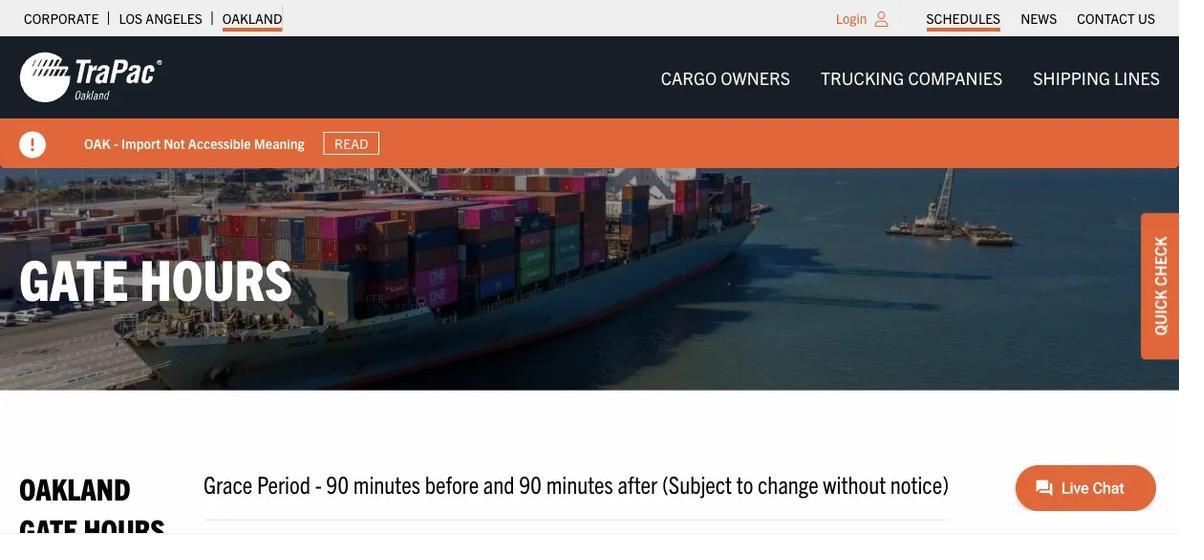 Task type: locate. For each thing, give the bounding box(es) containing it.
(subject
[[662, 468, 732, 498]]

oak - import not accessible meaning
[[84, 134, 305, 152]]

login link
[[836, 10, 868, 27]]

0 horizontal spatial 90
[[326, 468, 349, 498]]

contact us link
[[1078, 5, 1156, 32]]

quick check link
[[1142, 213, 1180, 360]]

owners
[[721, 66, 791, 88]]

minutes
[[354, 468, 421, 498], [547, 468, 614, 498]]

contact us
[[1078, 10, 1156, 27]]

gate
[[19, 242, 129, 312]]

without
[[824, 468, 886, 498]]

los
[[119, 10, 143, 27]]

banner containing cargo owners
[[0, 36, 1180, 168]]

solid image
[[19, 131, 46, 158]]

trucking
[[821, 66, 905, 88]]

1 vertical spatial -
[[315, 468, 322, 498]]

quick check
[[1151, 237, 1170, 336]]

lines
[[1115, 66, 1161, 88]]

to
[[737, 468, 754, 498]]

1 vertical spatial oakland
[[19, 469, 131, 506]]

menu bar down light image
[[646, 58, 1176, 97]]

minutes left before
[[354, 468, 421, 498]]

- right period
[[315, 468, 322, 498]]

grace period - 90 minutes before and 90 minutes after (subject to change without notice)
[[204, 468, 950, 498]]

cargo owners
[[661, 66, 791, 88]]

menu bar
[[917, 5, 1166, 32], [646, 58, 1176, 97]]

0 horizontal spatial minutes
[[354, 468, 421, 498]]

banner
[[0, 36, 1180, 168]]

0 vertical spatial oakland
[[223, 10, 282, 27]]

1 horizontal spatial 90
[[519, 468, 542, 498]]

news link
[[1021, 5, 1058, 32]]

companies
[[909, 66, 1003, 88]]

shipping lines link
[[1019, 58, 1176, 97]]

oak
[[84, 134, 111, 152]]

1 horizontal spatial oakland
[[223, 10, 282, 27]]

- right oak
[[114, 134, 118, 152]]

before
[[425, 468, 479, 498]]

1 horizontal spatial minutes
[[547, 468, 614, 498]]

period
[[257, 468, 311, 498]]

minutes left after
[[547, 468, 614, 498]]

trucking companies link
[[806, 58, 1019, 97]]

0 horizontal spatial -
[[114, 134, 118, 152]]

90 right and at the bottom left
[[519, 468, 542, 498]]

menu bar up shipping
[[917, 5, 1166, 32]]

menu bar containing schedules
[[917, 5, 1166, 32]]

hours
[[140, 242, 293, 312]]

0 vertical spatial menu bar
[[917, 5, 1166, 32]]

angeles
[[146, 10, 203, 27]]

1 vertical spatial menu bar
[[646, 58, 1176, 97]]

news
[[1021, 10, 1058, 27]]

oakland
[[223, 10, 282, 27], [19, 469, 131, 506]]

los angeles
[[119, 10, 203, 27]]

oakland link
[[223, 5, 282, 32]]

trucking companies
[[821, 66, 1003, 88]]

shipping
[[1034, 66, 1111, 88]]

shipping lines
[[1034, 66, 1161, 88]]

corporate link
[[24, 5, 99, 32]]

90 right period
[[326, 468, 349, 498]]

90
[[326, 468, 349, 498], [519, 468, 542, 498]]

oakland image
[[19, 51, 163, 104]]

-
[[114, 134, 118, 152], [315, 468, 322, 498]]

read
[[335, 135, 369, 152]]

0 horizontal spatial oakland
[[19, 469, 131, 506]]

gate hours
[[19, 242, 293, 312]]

1 horizontal spatial -
[[315, 468, 322, 498]]

1 90 from the left
[[326, 468, 349, 498]]

change
[[758, 468, 819, 498]]



Task type: describe. For each thing, give the bounding box(es) containing it.
2 90 from the left
[[519, 468, 542, 498]]

cargo
[[661, 66, 717, 88]]

login
[[836, 10, 868, 27]]

cargo owners link
[[646, 58, 806, 97]]

corporate
[[24, 10, 99, 27]]

contact
[[1078, 10, 1136, 27]]

menu bar containing cargo owners
[[646, 58, 1176, 97]]

schedules link
[[927, 5, 1001, 32]]

light image
[[875, 11, 889, 27]]

grace
[[204, 468, 253, 498]]

schedules
[[927, 10, 1001, 27]]

meaning
[[254, 134, 305, 152]]

1 minutes from the left
[[354, 468, 421, 498]]

accessible
[[188, 134, 251, 152]]

check
[[1151, 237, 1170, 286]]

read link
[[324, 132, 380, 155]]

notice)
[[891, 468, 950, 498]]

2 minutes from the left
[[547, 468, 614, 498]]

0 vertical spatial -
[[114, 134, 118, 152]]

import
[[121, 134, 161, 152]]

and
[[484, 468, 515, 498]]

quick
[[1151, 290, 1170, 336]]

after
[[618, 468, 658, 498]]

us
[[1139, 10, 1156, 27]]

los angeles link
[[119, 5, 203, 32]]

not
[[164, 134, 185, 152]]



Task type: vqa. For each thing, say whether or not it's contained in the screenshot.
menu bar inside the banner
yes



